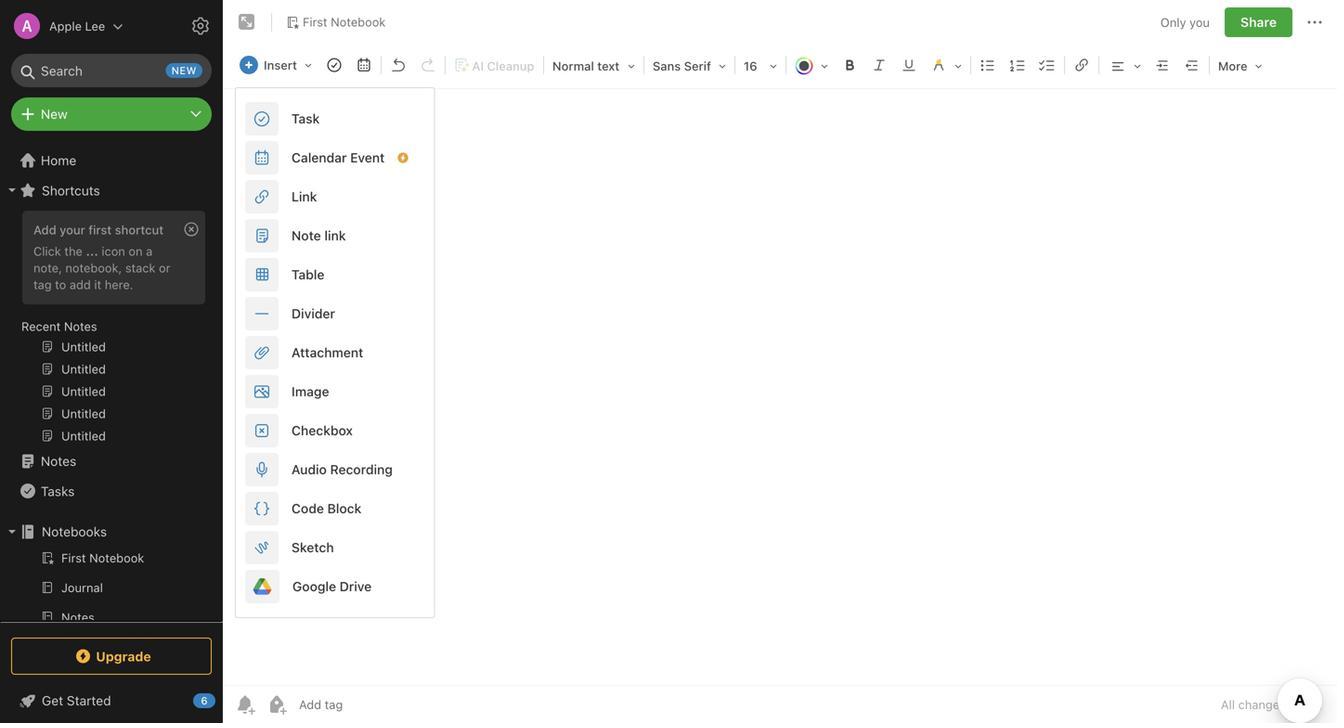 Task type: describe. For each thing, give the bounding box(es) containing it.
normal text
[[552, 59, 620, 73]]

code block link
[[236, 489, 434, 528]]

on
[[129, 244, 143, 258]]

dropdown list menu
[[236, 99, 434, 606]]

group containing add your first shortcut
[[0, 205, 215, 454]]

apple
[[49, 19, 82, 33]]

notes inside 'group'
[[64, 319, 97, 333]]

note
[[292, 228, 321, 243]]

Font family field
[[646, 52, 733, 79]]

checklist image
[[1034, 52, 1060, 78]]

More field
[[1212, 52, 1269, 79]]

home link
[[0, 146, 223, 176]]

new
[[41, 106, 68, 122]]

more actions image
[[1304, 11, 1326, 33]]

insert
[[264, 58, 297, 72]]

tree containing home
[[0, 146, 223, 723]]

new
[[171, 65, 197, 77]]

first
[[88, 223, 112, 237]]

click
[[33, 244, 61, 258]]

calendar event image
[[351, 52, 377, 78]]

task
[[292, 111, 320, 126]]

lee
[[85, 19, 105, 33]]

recent notes
[[21, 319, 97, 333]]

1 vertical spatial notes
[[41, 454, 76, 469]]

divider
[[292, 306, 335, 321]]

notebook,
[[65, 261, 122, 275]]

note window element
[[223, 0, 1337, 723]]

divider link
[[236, 294, 434, 333]]

notebooks link
[[0, 517, 215, 547]]

code
[[292, 501, 324, 516]]

bold image
[[837, 52, 863, 78]]

your
[[60, 223, 85, 237]]

google drive link
[[236, 567, 434, 606]]

a
[[146, 244, 152, 258]]

attachment link
[[236, 333, 434, 372]]

tasks
[[41, 484, 75, 499]]

audio
[[292, 462, 327, 477]]

to
[[55, 277, 66, 291]]

6
[[201, 695, 208, 707]]

expand notebooks image
[[5, 525, 20, 540]]

first notebook
[[303, 15, 386, 29]]

tasks button
[[0, 476, 215, 506]]

notes link
[[0, 447, 215, 476]]

checkbox
[[292, 423, 353, 438]]

outdent image
[[1179, 52, 1205, 78]]

table
[[292, 267, 325, 282]]

expand note image
[[236, 11, 258, 33]]

share
[[1241, 14, 1277, 30]]

undo image
[[385, 52, 411, 78]]

shortcut
[[115, 223, 164, 237]]

event
[[350, 150, 385, 165]]

notebook
[[331, 15, 386, 29]]

saved
[[1289, 698, 1322, 712]]

Font color field
[[788, 52, 835, 79]]

Account field
[[0, 7, 124, 45]]

click the ...
[[33, 244, 98, 258]]

Note Editor text field
[[223, 89, 1337, 685]]

audio recording
[[292, 462, 393, 477]]

it
[[94, 277, 101, 291]]

numbered list image
[[1005, 52, 1031, 78]]

recording
[[330, 462, 393, 477]]

task link
[[236, 99, 434, 138]]

shortcuts
[[42, 183, 100, 198]]

add your first shortcut
[[33, 223, 164, 237]]

here.
[[105, 277, 133, 291]]

...
[[86, 244, 98, 258]]

new search field
[[24, 54, 202, 87]]



Task type: locate. For each thing, give the bounding box(es) containing it.
upgrade
[[96, 649, 151, 664]]

sans serif
[[653, 59, 711, 73]]

sketch
[[292, 540, 334, 555]]

link
[[324, 228, 346, 243]]

notes up tasks
[[41, 454, 76, 469]]

calendar
[[292, 150, 347, 165]]

sketch link
[[236, 528, 434, 567]]

add a reminder image
[[234, 694, 256, 716]]

underline image
[[896, 52, 922, 78]]

notes right recent
[[64, 319, 97, 333]]

indent image
[[1150, 52, 1176, 78]]

icon
[[102, 244, 125, 258]]

Search text field
[[24, 54, 199, 87]]

drive
[[340, 579, 372, 594]]

audio recording link
[[236, 450, 434, 489]]

click to collapse image
[[216, 689, 230, 711]]

google drive
[[293, 579, 372, 594]]

started
[[67, 693, 111, 709]]

recent
[[21, 319, 61, 333]]

first
[[303, 15, 327, 29]]

add
[[33, 223, 56, 237]]

serif
[[684, 59, 711, 73]]

only
[[1161, 15, 1186, 29]]

insert link image
[[1069, 52, 1095, 78]]

get started
[[42, 693, 111, 709]]

normal
[[552, 59, 594, 73]]

group
[[0, 205, 215, 454], [0, 547, 215, 666]]

notes
[[64, 319, 97, 333], [41, 454, 76, 469]]

notebooks
[[42, 524, 107, 540]]

1 vertical spatial group
[[0, 547, 215, 666]]

link link
[[236, 177, 434, 216]]

new button
[[11, 98, 212, 131]]

all changes saved
[[1221, 698, 1322, 712]]

table link
[[236, 255, 434, 294]]

first notebook button
[[280, 9, 392, 35]]

More actions field
[[1304, 7, 1326, 37]]

tag
[[33, 277, 52, 291]]

Highlight field
[[924, 52, 968, 79]]

add tag image
[[266, 694, 288, 716]]

add
[[70, 277, 91, 291]]

1 group from the top
[[0, 205, 215, 454]]

share button
[[1225, 7, 1293, 37]]

or
[[159, 261, 170, 275]]

0 vertical spatial notes
[[64, 319, 97, 333]]

0 vertical spatial group
[[0, 205, 215, 454]]

code block
[[292, 501, 361, 516]]

more
[[1218, 59, 1248, 73]]

image link
[[236, 372, 434, 411]]

bulleted list image
[[975, 52, 1001, 78]]

the
[[64, 244, 83, 258]]

Insert field
[[235, 52, 318, 78]]

Help and Learning task checklist field
[[0, 686, 223, 716]]

Heading level field
[[546, 52, 642, 79]]

you
[[1190, 15, 1210, 29]]

16
[[744, 59, 757, 73]]

only you
[[1161, 15, 1210, 29]]

sans
[[653, 59, 681, 73]]

stack
[[125, 261, 155, 275]]

apple lee
[[49, 19, 105, 33]]

calendar event
[[292, 150, 385, 165]]

Font size field
[[737, 52, 784, 79]]

calendar event link
[[236, 138, 434, 177]]

settings image
[[189, 15, 212, 37]]

home
[[41, 153, 76, 168]]

tree
[[0, 146, 223, 723]]

task image
[[321, 52, 347, 78]]

italic image
[[866, 52, 892, 78]]

image
[[292, 384, 329, 399]]

get
[[42, 693, 63, 709]]

Add tag field
[[297, 697, 436, 713]]

icon on a note, notebook, stack or tag to add it here.
[[33, 244, 170, 291]]

note link link
[[236, 216, 434, 255]]

shortcuts button
[[0, 176, 215, 205]]

google
[[293, 579, 336, 594]]

text
[[597, 59, 620, 73]]

note link
[[292, 228, 346, 243]]

Alignment field
[[1101, 52, 1148, 79]]

note,
[[33, 261, 62, 275]]

checkbox link
[[236, 411, 434, 450]]

upgrade button
[[11, 638, 212, 675]]

all
[[1221, 698, 1235, 712]]

attachment
[[292, 345, 363, 360]]

block
[[327, 501, 361, 516]]

2 group from the top
[[0, 547, 215, 666]]

changes
[[1238, 698, 1286, 712]]

link
[[292, 189, 317, 204]]



Task type: vqa. For each thing, say whether or not it's contained in the screenshot.
AI
no



